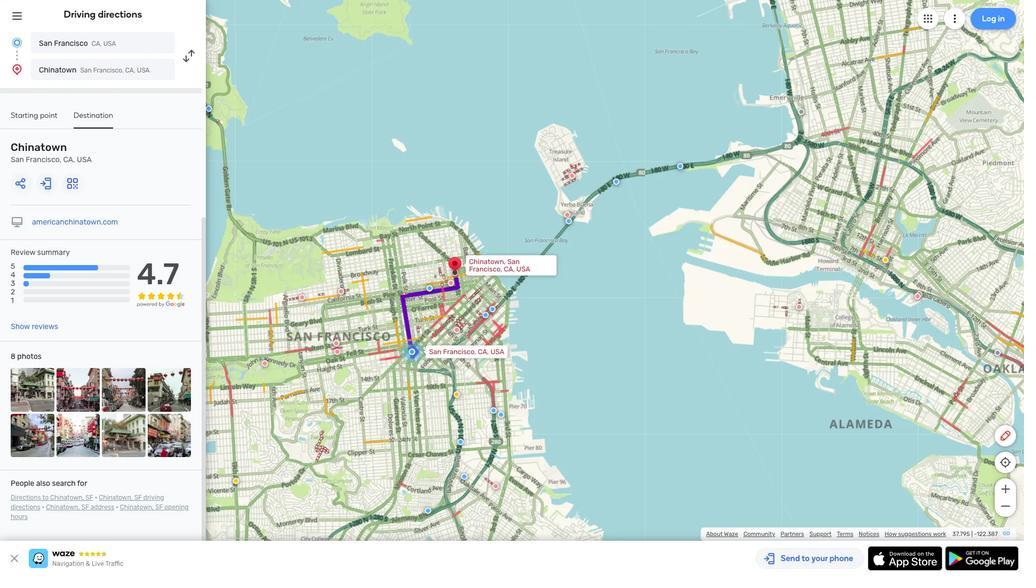 Task type: locate. For each thing, give the bounding box(es) containing it.
sf for opening
[[155, 504, 163, 511]]

search
[[52, 479, 76, 488]]

road closed image
[[569, 173, 575, 179], [564, 212, 570, 218], [448, 280, 454, 286], [338, 288, 344, 295], [916, 291, 923, 297], [915, 293, 921, 300], [796, 304, 803, 310], [454, 327, 460, 333], [333, 340, 340, 346], [334, 349, 341, 355]]

address
[[91, 504, 114, 511]]

image 6 of chinatown, sf image
[[56, 414, 100, 457]]

image 3 of chinatown, sf image
[[102, 368, 145, 412]]

1 vertical spatial chinatown san francisco, ca, usa
[[11, 141, 92, 164]]

chinatown, for chinatown, san francisco, ca, usa
[[469, 257, 506, 265]]

police image
[[677, 163, 684, 169], [613, 178, 620, 185], [489, 306, 496, 312], [482, 312, 489, 318], [490, 407, 497, 414], [457, 439, 464, 445], [461, 473, 468, 480]]

point
[[40, 111, 58, 120]]

chinatown, for chinatown, sf opening hours
[[120, 504, 154, 511]]

chinatown
[[39, 66, 76, 75], [11, 141, 67, 154]]

directions right the driving
[[98, 9, 142, 20]]

hours
[[11, 513, 28, 521]]

image 1 of chinatown, sf image
[[11, 368, 54, 412]]

chinatown, sf opening hours
[[11, 504, 189, 521]]

chinatown,
[[469, 257, 506, 265], [50, 494, 84, 501], [99, 494, 133, 501], [46, 504, 80, 511], [120, 504, 154, 511]]

zoom in image
[[999, 483, 1012, 496]]

x image
[[8, 552, 21, 565]]

1
[[11, 296, 14, 305]]

summary
[[37, 248, 70, 257]]

1 horizontal spatial hazard image
[[454, 391, 460, 398]]

usa
[[103, 40, 116, 47], [137, 67, 150, 74], [77, 155, 92, 164], [517, 265, 530, 273], [491, 348, 504, 356]]

road closed image
[[299, 294, 305, 301], [262, 360, 268, 367], [493, 483, 499, 489]]

chinatown, san francisco, ca, usa
[[469, 257, 530, 273]]

0 horizontal spatial directions
[[11, 504, 40, 511]]

francisco,
[[93, 67, 124, 74], [26, 155, 61, 164], [469, 265, 502, 273], [443, 348, 476, 356]]

directions to chinatown, sf
[[11, 494, 93, 501]]

partners link
[[781, 531, 804, 538]]

location image
[[11, 63, 23, 76]]

navigation & live traffic
[[52, 560, 123, 568]]

directions
[[11, 494, 41, 501]]

hazard image
[[883, 257, 889, 263]]

how suggestions work link
[[885, 531, 946, 538]]

to
[[42, 494, 49, 501]]

terms link
[[837, 531, 854, 538]]

police image
[[206, 105, 212, 112], [566, 218, 572, 224], [426, 285, 433, 292], [498, 412, 504, 418], [425, 508, 431, 514]]

san
[[39, 39, 52, 48], [80, 67, 92, 74], [11, 155, 24, 164], [507, 257, 520, 265], [429, 348, 441, 356]]

zoom out image
[[999, 500, 1012, 513]]

starting point
[[11, 111, 58, 120]]

&
[[86, 560, 90, 568]]

sf
[[86, 494, 93, 501], [134, 494, 142, 501], [81, 504, 89, 511], [155, 504, 163, 511]]

ca, inside san francisco ca, usa
[[92, 40, 102, 47]]

chinatown, for chinatown, sf driving directions
[[99, 494, 133, 501]]

chinatown, inside 'chinatown, sf driving directions'
[[99, 494, 133, 501]]

driving directions
[[64, 9, 142, 20]]

usa inside 'chinatown, san francisco, ca, usa'
[[517, 265, 530, 273]]

hazard image
[[454, 391, 460, 398], [233, 478, 239, 484]]

sf inside chinatown, sf opening hours
[[155, 504, 163, 511]]

community
[[744, 531, 775, 538]]

people also search for
[[11, 479, 87, 488]]

ca,
[[92, 40, 102, 47], [125, 67, 135, 74], [63, 155, 75, 164], [504, 265, 515, 273], [478, 348, 489, 356]]

4
[[11, 271, 15, 280]]

|
[[971, 531, 973, 538]]

usa inside san francisco ca, usa
[[103, 40, 116, 47]]

directions to chinatown, sf link
[[11, 494, 93, 501]]

1 vertical spatial road closed image
[[262, 360, 268, 367]]

0 vertical spatial chinatown
[[39, 66, 76, 75]]

0 vertical spatial road closed image
[[299, 294, 305, 301]]

0 horizontal spatial hazard image
[[233, 478, 239, 484]]

image 7 of chinatown, sf image
[[102, 414, 145, 457]]

1 vertical spatial hazard image
[[233, 478, 239, 484]]

san francisco, ca, usa
[[429, 348, 504, 356]]

review
[[11, 248, 35, 257]]

directions
[[98, 9, 142, 20], [11, 504, 40, 511]]

8 photos
[[11, 352, 42, 361]]

1 horizontal spatial directions
[[98, 9, 142, 20]]

chinatown san francisco, ca, usa down san francisco ca, usa
[[39, 66, 150, 75]]

sf inside 'chinatown, sf driving directions'
[[134, 494, 142, 501]]

san francisco ca, usa
[[39, 39, 116, 48]]

support
[[810, 531, 832, 538]]

chinatown, sf address link
[[46, 504, 114, 511]]

chinatown san francisco, ca, usa
[[39, 66, 150, 75], [11, 141, 92, 164]]

chinatown down the starting point button
[[11, 141, 67, 154]]

directions inside 'chinatown, sf driving directions'
[[11, 504, 40, 511]]

san inside 'chinatown, san francisco, ca, usa'
[[507, 257, 520, 265]]

2 horizontal spatial road closed image
[[493, 483, 499, 489]]

1 vertical spatial directions
[[11, 504, 40, 511]]

0 horizontal spatial road closed image
[[262, 360, 268, 367]]

37.795 | -122.387
[[953, 531, 998, 538]]

chinatown down francisco
[[39, 66, 76, 75]]

4.7
[[137, 257, 179, 292]]

work
[[933, 531, 946, 538]]

2 vertical spatial road closed image
[[493, 483, 499, 489]]

image 5 of chinatown, sf image
[[11, 414, 54, 457]]

traffic
[[105, 560, 123, 568]]

chinatown, inside 'chinatown, san francisco, ca, usa'
[[469, 257, 506, 265]]

directions down directions at the left bottom
[[11, 504, 40, 511]]

about
[[706, 531, 723, 538]]

image 2 of chinatown, sf image
[[56, 368, 100, 412]]

terms
[[837, 531, 854, 538]]

live
[[92, 560, 104, 568]]

chinatown, inside chinatown, sf opening hours
[[120, 504, 154, 511]]

chinatown san francisco, ca, usa down point
[[11, 141, 92, 164]]

about waze link
[[706, 531, 738, 538]]



Task type: vqa. For each thing, say whether or not it's contained in the screenshot.
'so' on the left top
no



Task type: describe. For each thing, give the bounding box(es) containing it.
8
[[11, 352, 15, 361]]

accident image
[[798, 109, 805, 115]]

current location image
[[11, 36, 23, 49]]

driving
[[143, 494, 164, 501]]

driving
[[64, 9, 96, 20]]

chinatown, sf address
[[46, 504, 114, 511]]

accident image
[[995, 350, 1001, 356]]

0 vertical spatial directions
[[98, 9, 142, 20]]

image 4 of chinatown, sf image
[[147, 368, 191, 412]]

americanchinatown.com
[[32, 218, 118, 227]]

chinatown, sf driving directions
[[11, 494, 164, 511]]

3
[[11, 279, 15, 288]]

sf for address
[[81, 504, 89, 511]]

image 8 of chinatown, sf image
[[147, 414, 191, 457]]

0 vertical spatial chinatown san francisco, ca, usa
[[39, 66, 150, 75]]

notices link
[[859, 531, 880, 538]]

2
[[11, 288, 15, 297]]

francisco, inside 'chinatown, san francisco, ca, usa'
[[469, 265, 502, 273]]

reviews
[[32, 322, 58, 331]]

navigation
[[52, 560, 84, 568]]

122.387
[[977, 531, 998, 538]]

support link
[[810, 531, 832, 538]]

review summary
[[11, 248, 70, 257]]

0 vertical spatial hazard image
[[454, 391, 460, 398]]

starting point button
[[11, 111, 58, 127]]

37.795
[[953, 531, 970, 538]]

notices
[[859, 531, 880, 538]]

opening
[[164, 504, 189, 511]]

5 4 3 2 1
[[11, 262, 15, 305]]

about waze community partners support terms notices how suggestions work
[[706, 531, 946, 538]]

1 horizontal spatial road closed image
[[299, 294, 305, 301]]

show
[[11, 322, 30, 331]]

americanchinatown.com link
[[32, 218, 118, 227]]

people
[[11, 479, 34, 488]]

destination button
[[74, 111, 113, 129]]

suggestions
[[898, 531, 932, 538]]

how
[[885, 531, 897, 538]]

1 vertical spatial chinatown
[[11, 141, 67, 154]]

ca, inside 'chinatown, san francisco, ca, usa'
[[504, 265, 515, 273]]

for
[[77, 479, 87, 488]]

francisco
[[54, 39, 88, 48]]

photos
[[17, 352, 42, 361]]

starting
[[11, 111, 38, 120]]

5
[[11, 262, 15, 271]]

sf for driving
[[134, 494, 142, 501]]

waze
[[724, 531, 738, 538]]

pencil image
[[999, 429, 1012, 442]]

-
[[974, 531, 977, 538]]

chinatown, for chinatown, sf address
[[46, 504, 80, 511]]

chinatown, sf driving directions link
[[11, 494, 164, 511]]

chinatown, sf opening hours link
[[11, 504, 189, 521]]

also
[[36, 479, 50, 488]]

destination
[[74, 111, 113, 120]]

link image
[[1002, 529, 1011, 538]]

computer image
[[11, 216, 23, 229]]

show reviews
[[11, 322, 58, 331]]

community link
[[744, 531, 775, 538]]

partners
[[781, 531, 804, 538]]



